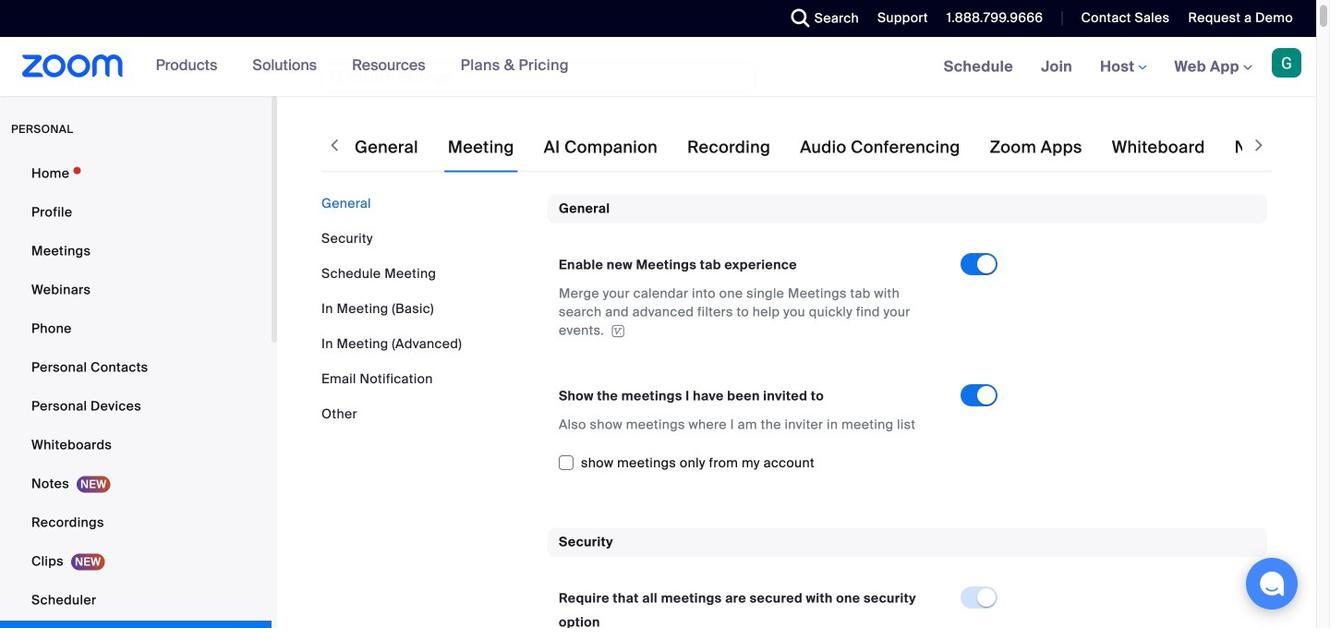 Task type: vqa. For each thing, say whether or not it's contained in the screenshot.
THE SCROLL LEFT icon
yes



Task type: describe. For each thing, give the bounding box(es) containing it.
tabs of my account settings page tab list
[[351, 121, 1330, 173]]

general element
[[548, 194, 1267, 498]]

meetings navigation
[[930, 37, 1316, 97]]

scroll right image
[[1250, 136, 1268, 155]]

zoom logo image
[[22, 54, 123, 78]]

application inside general element
[[559, 284, 944, 340]]

open chat image
[[1259, 571, 1285, 597]]



Task type: locate. For each thing, give the bounding box(es) containing it.
personal menu menu
[[0, 155, 272, 628]]

security element
[[548, 528, 1267, 628]]

support version for enable new meetings tab experience image
[[609, 325, 627, 338]]

scroll left image
[[325, 136, 344, 155]]

profile picture image
[[1272, 48, 1301, 78]]

Search Settings text field
[[321, 62, 756, 92]]

menu bar
[[321, 194, 534, 424]]

application
[[559, 284, 944, 340]]

product information navigation
[[142, 37, 583, 96]]

banner
[[0, 37, 1316, 97]]



